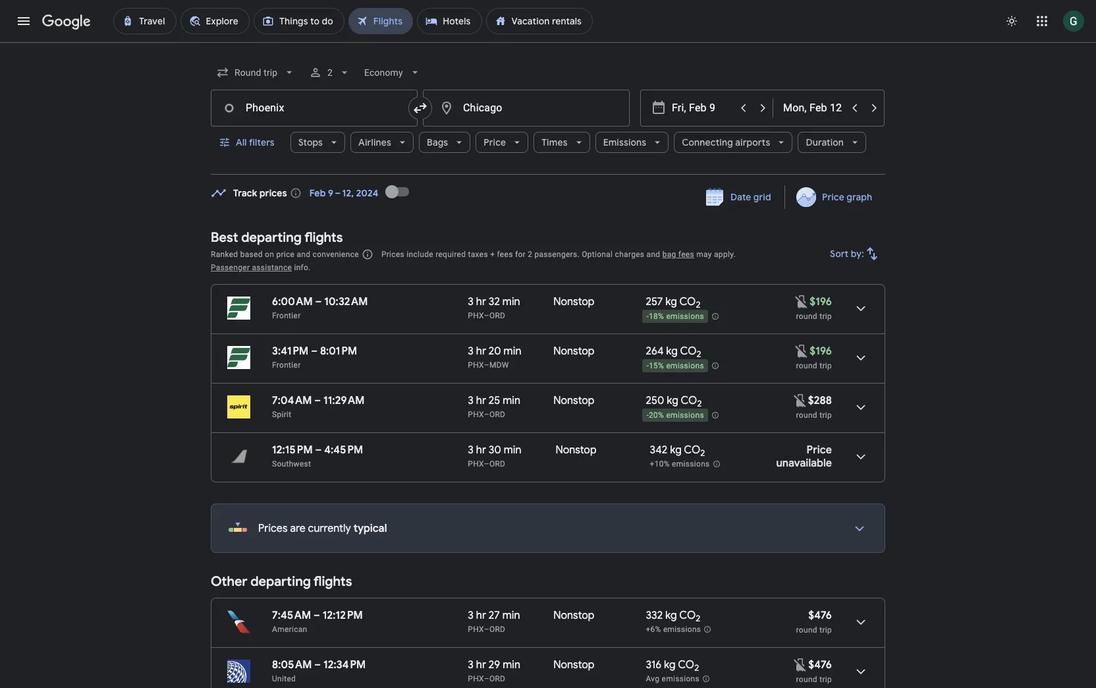 Task type: describe. For each thing, give the bounding box(es) containing it.
Departure time: 8:05 AM. text field
[[272, 659, 312, 672]]

3:41 pm – 8:01 pm frontier
[[272, 345, 357, 370]]

co for 250
[[681, 394, 698, 407]]

196 US dollars text field
[[810, 295, 833, 308]]

emissions down 342 kg co 2
[[672, 460, 710, 469]]

-20% emissions
[[647, 411, 705, 420]]

nonstop for 3 hr 32 min
[[554, 295, 595, 308]]

more details image
[[844, 513, 876, 544]]

250 kg co 2
[[646, 394, 702, 409]]

ord for 30
[[490, 459, 506, 469]]

trip inside $476 round trip
[[820, 626, 833, 635]]

based
[[240, 250, 263, 259]]

frontier for 6:00 am
[[272, 311, 301, 320]]

this price for this flight doesn't include overhead bin access. if you need a carry-on bag, use the bags filter to update prices. image for 264
[[795, 343, 810, 359]]

prices are currently typical
[[258, 522, 387, 535]]

hr for 20
[[476, 345, 486, 358]]

8:05 am
[[272, 659, 312, 672]]

feb 9 – 12, 2024
[[310, 187, 379, 199]]

round trip for 264
[[797, 361, 833, 370]]

ord for 29
[[490, 674, 506, 684]]

mdw
[[490, 361, 509, 370]]

Departure time: 7:04 AM. text field
[[272, 394, 312, 407]]

airlines
[[359, 136, 392, 148]]

for
[[515, 250, 526, 259]]

trip for 257
[[820, 312, 833, 321]]

other departing flights
[[211, 573, 352, 590]]

2 for 332
[[696, 613, 701, 624]]

264
[[646, 345, 664, 358]]

connecting
[[682, 136, 734, 148]]

times button
[[534, 127, 590, 158]]

this price for this flight doesn't include overhead bin access. if you need a carry-on bag, use the bags filter to update prices. image for 257
[[795, 294, 810, 309]]

bags
[[427, 136, 448, 148]]

emissions down 257 kg co 2
[[667, 312, 705, 321]]

6:00 am
[[272, 295, 313, 308]]

$476 for $476
[[809, 659, 833, 672]]

12:34 pm
[[324, 659, 366, 672]]

this price for this flight doesn't include overhead bin access. if you need a carry-on bag, use the bags filter to update prices. image for 316
[[793, 657, 809, 673]]

– inside 3 hr 30 min phx – ord
[[484, 459, 490, 469]]

this price for this flight doesn't include overhead bin access. if you need a carry-on bag, use the bags filter to update prices. image for 250
[[793, 393, 809, 408]]

round for 264
[[797, 361, 818, 370]]

learn more about tracked prices image
[[290, 187, 302, 199]]

southwest
[[272, 459, 311, 469]]

nonstop for 3 hr 27 min
[[554, 609, 595, 622]]

prices include required taxes + fees for 2 passengers. optional charges and bag fees may apply. passenger assistance
[[211, 250, 736, 272]]

and inside prices include required taxes + fees for 2 passengers. optional charges and bag fees may apply. passenger assistance
[[647, 250, 661, 259]]

- for 264
[[647, 361, 649, 371]]

total duration 3 hr 32 min. element
[[468, 295, 554, 310]]

20
[[489, 345, 501, 358]]

332
[[646, 609, 663, 622]]

emissions down '316 kg co 2'
[[662, 674, 700, 684]]

passenger assistance button
[[211, 263, 292, 272]]

flight details. leaves phoenix sky harbor international airport at 7:45 am on friday, february 9 and arrives at o'hare international airport at 12:12 pm on friday, february 9. image
[[846, 606, 877, 638]]

+6%
[[646, 625, 662, 634]]

– inside '7:45 am – 12:12 pm american'
[[314, 609, 320, 622]]

loading results progress bar
[[0, 42, 1097, 45]]

all filters
[[236, 136, 275, 148]]

airports
[[736, 136, 771, 148]]

total duration 3 hr 29 min. element
[[468, 659, 554, 674]]

bag fees button
[[663, 250, 695, 259]]

nonstop flight. element for 3 hr 30 min
[[556, 444, 597, 459]]

trip for 316
[[820, 675, 833, 684]]

kg for 342
[[670, 444, 682, 457]]

476 US dollars text field
[[809, 659, 833, 672]]

total duration 3 hr 20 min. element
[[468, 345, 554, 360]]

leaves phoenix sky harbor international airport at 7:04 am on friday, february 9 and arrives at o'hare international airport at 11:29 am on friday, february 9. element
[[272, 394, 365, 407]]

Arrival time: 12:12 PM. text field
[[323, 609, 363, 622]]

by:
[[852, 248, 865, 260]]

nonstop for 3 hr 25 min
[[554, 394, 595, 407]]

prices for are
[[258, 522, 288, 535]]

round trip for 316
[[797, 675, 833, 684]]

– inside 3 hr 27 min phx – ord
[[484, 625, 490, 634]]

date
[[731, 191, 752, 203]]

all
[[236, 136, 247, 148]]

– inside 7:04 am – 11:29 am spirit
[[315, 394, 321, 407]]

round trip for 250
[[797, 411, 833, 420]]

7:45 am – 12:12 pm american
[[272, 609, 363, 634]]

co for 257
[[680, 295, 696, 308]]

20%
[[649, 411, 665, 420]]

316 kg co 2
[[646, 659, 700, 674]]

3 for 3 hr 25 min
[[468, 394, 474, 407]]

Return text field
[[784, 90, 844, 126]]

phx for 3 hr 32 min
[[468, 311, 484, 320]]

257
[[646, 295, 663, 308]]

bags button
[[419, 127, 471, 158]]

-15% emissions
[[647, 361, 705, 371]]

spirit
[[272, 410, 292, 419]]

may
[[697, 250, 712, 259]]

graph
[[847, 191, 873, 203]]

Departure time: 12:15 PM. text field
[[272, 444, 313, 457]]

emissions
[[604, 136, 647, 148]]

hr for 25
[[476, 394, 486, 407]]

none search field containing all filters
[[211, 57, 886, 175]]

flight details. leaves phoenix sky harbor international airport at 6:00 am on friday, february 9 and arrives at o'hare international airport at 10:32 am on friday, february 9. image
[[846, 293, 877, 324]]

342 kg co 2
[[650, 444, 706, 459]]

264 kg co 2
[[646, 345, 702, 360]]

duration
[[806, 136, 844, 148]]

12:15 pm – 4:45 pm southwest
[[272, 444, 363, 469]]

ord for 27
[[490, 625, 506, 634]]

3 hr 32 min phx – ord
[[468, 295, 521, 320]]

kg for 316
[[664, 659, 676, 672]]

unavailable
[[777, 457, 833, 470]]

2 button
[[304, 57, 357, 88]]

332 kg co 2
[[646, 609, 701, 624]]

476 US dollars text field
[[809, 609, 833, 622]]

assistance
[[252, 263, 292, 272]]

price button
[[476, 127, 529, 158]]

- for 257
[[647, 312, 649, 321]]

co for 316
[[678, 659, 695, 672]]

4:45 pm
[[324, 444, 363, 457]]

charges
[[615, 250, 645, 259]]

total duration 3 hr 30 min. element
[[468, 444, 556, 459]]

price for price
[[484, 136, 506, 148]]

7:04 am
[[272, 394, 312, 407]]

round for 257
[[797, 312, 818, 321]]

3 hr 29 min phx – ord
[[468, 659, 521, 684]]

connecting airports button
[[674, 127, 793, 158]]

phx for 3 hr 25 min
[[468, 410, 484, 419]]

- for 250
[[647, 411, 649, 420]]

best
[[211, 229, 238, 246]]

2024
[[356, 187, 379, 199]]

co for 342
[[684, 444, 701, 457]]

departing for best
[[241, 229, 302, 246]]

nonstop for 3 hr 29 min
[[554, 659, 595, 672]]

apply.
[[715, 250, 736, 259]]

– inside the 3:41 pm – 8:01 pm frontier
[[311, 345, 318, 358]]

nonstop flight. element for 3 hr 29 min
[[554, 659, 595, 674]]

main content containing best departing flights
[[211, 176, 886, 688]]

min for 3 hr 27 min
[[503, 609, 520, 622]]

6:00 am – 10:32 am frontier
[[272, 295, 368, 320]]

min for 3 hr 20 min
[[504, 345, 522, 358]]

min for 3 hr 30 min
[[504, 444, 522, 457]]

hr for 27
[[476, 609, 486, 622]]

connecting airports
[[682, 136, 771, 148]]

3 hr 20 min phx – mdw
[[468, 345, 522, 370]]

filters
[[249, 136, 275, 148]]

2 inside popup button
[[328, 67, 333, 78]]

on
[[265, 250, 274, 259]]

7:45 am
[[272, 609, 311, 622]]

ord for 32
[[490, 311, 506, 320]]

– inside 3 hr 32 min phx – ord
[[484, 311, 490, 320]]

1 and from the left
[[297, 250, 311, 259]]

30
[[489, 444, 502, 457]]

ranked based on price and convenience
[[211, 250, 359, 259]]

-18% emissions
[[647, 312, 705, 321]]

257 kg co 2
[[646, 295, 701, 311]]

price
[[276, 250, 295, 259]]

swap origin and destination. image
[[413, 100, 428, 116]]

sort by:
[[831, 248, 865, 260]]

7:04 am – 11:29 am spirit
[[272, 394, 365, 419]]

round trip for 257
[[797, 312, 833, 321]]

Arrival time: 8:01 PM. text field
[[320, 345, 357, 358]]

phx for 3 hr 29 min
[[468, 674, 484, 684]]

date grid button
[[697, 185, 782, 209]]

price graph
[[823, 191, 873, 203]]

– inside 12:15 pm – 4:45 pm southwest
[[315, 444, 322, 457]]

price graph button
[[788, 185, 883, 209]]

main menu image
[[16, 13, 32, 29]]

avg
[[646, 674, 660, 684]]



Task type: vqa. For each thing, say whether or not it's contained in the screenshot.
7 hr 40 min 7
no



Task type: locate. For each thing, give the bounding box(es) containing it.
2 vertical spatial price
[[807, 444, 833, 457]]

emissions down 250 kg co 2
[[667, 411, 705, 420]]

1 vertical spatial flights
[[314, 573, 352, 590]]

frontier inside 6:00 am – 10:32 am frontier
[[272, 311, 301, 320]]

min for 3 hr 32 min
[[503, 295, 521, 308]]

min inside 3 hr 25 min phx – ord
[[503, 394, 521, 407]]

2 for 316
[[695, 663, 700, 674]]

round down $288
[[797, 411, 818, 420]]

6 hr from the top
[[476, 659, 486, 672]]

co inside 264 kg co 2
[[681, 345, 697, 358]]

Arrival time: 10:32 AM. text field
[[325, 295, 368, 308]]

min for 3 hr 29 min
[[503, 659, 521, 672]]

2 for 250
[[698, 398, 702, 409]]

best departing flights
[[211, 229, 343, 246]]

departing up on
[[241, 229, 302, 246]]

emissions down 264 kg co 2
[[667, 361, 705, 371]]

5 round from the top
[[797, 675, 818, 684]]

find the best price region
[[211, 176, 886, 220]]

2 for 342
[[701, 448, 706, 459]]

min inside "3 hr 20 min phx – mdw"
[[504, 345, 522, 358]]

ord down 29
[[490, 674, 506, 684]]

4 trip from the top
[[820, 626, 833, 635]]

trip down $288
[[820, 411, 833, 420]]

departing up 7:45 am text field
[[251, 573, 311, 590]]

co up -15% emissions
[[681, 345, 697, 358]]

american
[[272, 625, 308, 634]]

2 ord from the top
[[490, 410, 506, 419]]

co for 264
[[681, 345, 697, 358]]

min inside 3 hr 32 min phx – ord
[[503, 295, 521, 308]]

3 for 3 hr 27 min
[[468, 609, 474, 622]]

price for price graph
[[823, 191, 845, 203]]

1 vertical spatial $476
[[809, 659, 833, 672]]

price for price unavailable
[[807, 444, 833, 457]]

price inside button
[[823, 191, 845, 203]]

– right departure time: 3:41 pm. text field
[[311, 345, 318, 358]]

trip down $476 text field
[[820, 626, 833, 635]]

sort
[[831, 248, 849, 260]]

min inside 3 hr 29 min phx – ord
[[503, 659, 521, 672]]

nonstop flight. element for 3 hr 27 min
[[554, 609, 595, 624]]

$476 round trip
[[797, 609, 833, 635]]

– right 7:45 am text field
[[314, 609, 320, 622]]

prices left 'are'
[[258, 522, 288, 535]]

3 round trip from the top
[[797, 411, 833, 420]]

hr left 20
[[476, 345, 486, 358]]

6 phx from the top
[[468, 674, 484, 684]]

co inside 342 kg co 2
[[684, 444, 701, 457]]

3 left 25
[[468, 394, 474, 407]]

hr left 25
[[476, 394, 486, 407]]

frontier down departure time: 3:41 pm. text field
[[272, 361, 301, 370]]

$476 left flight details. leaves phoenix sky harbor international airport at 8:05 am on friday, february 9 and arrives at o'hare international airport at 12:34 pm on friday, february 9. icon
[[809, 659, 833, 672]]

– inside 3 hr 25 min phx – ord
[[484, 410, 490, 419]]

3 for 3 hr 32 min
[[468, 295, 474, 308]]

fees right bag on the top right
[[679, 250, 695, 259]]

– right 8:05 am text box
[[315, 659, 321, 672]]

taxes
[[468, 250, 488, 259]]

3 inside 3 hr 30 min phx – ord
[[468, 444, 474, 457]]

2 vertical spatial -
[[647, 411, 649, 420]]

3 for 3 hr 30 min
[[468, 444, 474, 457]]

co inside 257 kg co 2
[[680, 295, 696, 308]]

phx inside 3 hr 32 min phx – ord
[[468, 311, 484, 320]]

hr inside "3 hr 20 min phx – mdw"
[[476, 345, 486, 358]]

288 US dollars text field
[[809, 394, 833, 407]]

co
[[680, 295, 696, 308], [681, 345, 697, 358], [681, 394, 698, 407], [684, 444, 701, 457], [680, 609, 696, 622], [678, 659, 695, 672]]

ranked
[[211, 250, 238, 259]]

Departure time: 7:45 AM. text field
[[272, 609, 311, 622]]

$196 for 257
[[810, 295, 833, 308]]

co up -18% emissions
[[680, 295, 696, 308]]

phx inside 3 hr 29 min phx – ord
[[468, 674, 484, 684]]

0 vertical spatial flights
[[305, 229, 343, 246]]

this price for this flight doesn't include overhead bin access. if you need a carry-on bag, use the bags filter to update prices. image up $196 text box
[[795, 294, 810, 309]]

25
[[489, 394, 501, 407]]

phx left mdw
[[468, 361, 484, 370]]

3 round from the top
[[797, 411, 818, 420]]

1 horizontal spatial fees
[[679, 250, 695, 259]]

ord inside 3 hr 32 min phx – ord
[[490, 311, 506, 320]]

$196 for 264
[[810, 345, 833, 358]]

0 horizontal spatial and
[[297, 250, 311, 259]]

hr for 29
[[476, 659, 486, 672]]

18%
[[649, 312, 665, 321]]

250
[[646, 394, 665, 407]]

4 3 from the top
[[468, 444, 474, 457]]

1 phx from the top
[[468, 311, 484, 320]]

1 vertical spatial price
[[823, 191, 845, 203]]

co for 332
[[680, 609, 696, 622]]

kg for 250
[[667, 394, 679, 407]]

1 frontier from the top
[[272, 311, 301, 320]]

3 hr 25 min phx – ord
[[468, 394, 521, 419]]

co up +6% emissions
[[680, 609, 696, 622]]

co inside '316 kg co 2'
[[678, 659, 695, 672]]

- down 257 at the right
[[647, 312, 649, 321]]

10:32 am
[[325, 295, 368, 308]]

kg for 264
[[667, 345, 678, 358]]

kg inside 257 kg co 2
[[666, 295, 678, 308]]

0 vertical spatial -
[[647, 312, 649, 321]]

phx down total duration 3 hr 25 min. element
[[468, 410, 484, 419]]

- down 264
[[647, 361, 649, 371]]

3 ord from the top
[[490, 459, 506, 469]]

fees
[[497, 250, 513, 259], [679, 250, 695, 259]]

1 ord from the top
[[490, 311, 506, 320]]

3 left 29
[[468, 659, 474, 672]]

1 vertical spatial departing
[[251, 573, 311, 590]]

min right 32
[[503, 295, 521, 308]]

round inside $476 round trip
[[797, 626, 818, 635]]

5 phx from the top
[[468, 625, 484, 634]]

phx inside 3 hr 27 min phx – ord
[[468, 625, 484, 634]]

3 for 3 hr 20 min
[[468, 345, 474, 358]]

4 round from the top
[[797, 626, 818, 635]]

1 3 from the top
[[468, 295, 474, 308]]

phx for 3 hr 20 min
[[468, 361, 484, 370]]

2 inside 264 kg co 2
[[697, 349, 702, 360]]

ord inside 3 hr 30 min phx – ord
[[490, 459, 506, 469]]

all filters button
[[211, 127, 285, 158]]

0 vertical spatial $476
[[809, 609, 833, 622]]

round trip
[[797, 312, 833, 321], [797, 361, 833, 370], [797, 411, 833, 420], [797, 675, 833, 684]]

4 phx from the top
[[468, 459, 484, 469]]

co inside 250 kg co 2
[[681, 394, 698, 407]]

nonstop flight. element for 3 hr 32 min
[[554, 295, 595, 310]]

8:01 pm
[[320, 345, 357, 358]]

typical
[[354, 522, 387, 535]]

$476
[[809, 609, 833, 622], [809, 659, 833, 672]]

leaves phoenix sky harbor international airport at 3:41 pm on friday, february 9 and arrives at chicago midway international airport at 8:01 pm on friday, february 9. element
[[272, 345, 357, 358]]

nonstop flight. element for 3 hr 20 min
[[554, 345, 595, 360]]

prices inside prices include required taxes + fees for 2 passengers. optional charges and bag fees may apply. passenger assistance
[[382, 250, 405, 259]]

3 inside 3 hr 25 min phx – ord
[[468, 394, 474, 407]]

1 vertical spatial $196
[[810, 345, 833, 358]]

3
[[468, 295, 474, 308], [468, 345, 474, 358], [468, 394, 474, 407], [468, 444, 474, 457], [468, 609, 474, 622], [468, 659, 474, 672]]

3 for 3 hr 29 min
[[468, 659, 474, 672]]

round trip down $288 text field
[[797, 411, 833, 420]]

total duration 3 hr 25 min. element
[[468, 394, 554, 409]]

flights up "convenience"
[[305, 229, 343, 246]]

-
[[647, 312, 649, 321], [647, 361, 649, 371], [647, 411, 649, 420]]

trip down 196 us dollars text box
[[820, 312, 833, 321]]

prices for include
[[382, 250, 405, 259]]

3 left 30
[[468, 444, 474, 457]]

5 trip from the top
[[820, 675, 833, 684]]

0 vertical spatial $196
[[810, 295, 833, 308]]

2 for 264
[[697, 349, 702, 360]]

– inside 3 hr 29 min phx – ord
[[484, 674, 490, 684]]

3 - from the top
[[647, 411, 649, 420]]

airlines button
[[351, 127, 414, 158]]

nonstop for 3 hr 20 min
[[554, 345, 595, 358]]

3 trip from the top
[[820, 411, 833, 420]]

trip for 264
[[820, 361, 833, 370]]

price right bags "popup button"
[[484, 136, 506, 148]]

flight details. leaves phoenix sky harbor international airport at 7:04 am on friday, february 9 and arrives at o'hare international airport at 11:29 am on friday, february 9. image
[[846, 392, 877, 423]]

0 horizontal spatial prices
[[258, 522, 288, 535]]

kg up +6% emissions
[[666, 609, 677, 622]]

$476 inside $476 round trip
[[809, 609, 833, 622]]

total duration 3 hr 27 min. element
[[468, 609, 554, 624]]

2 inside 332 kg co 2
[[696, 613, 701, 624]]

flight details. leaves phoenix sky harbor international airport at 3:41 pm on friday, february 9 and arrives at chicago midway international airport at 8:01 pm on friday, february 9. image
[[846, 342, 877, 374]]

this price for this flight doesn't include overhead bin access. if you need a carry-on bag, use the bags filter to update prices. image
[[795, 294, 810, 309], [795, 343, 810, 359], [793, 393, 809, 408], [793, 657, 809, 673]]

ord
[[490, 311, 506, 320], [490, 410, 506, 419], [490, 459, 506, 469], [490, 625, 506, 634], [490, 674, 506, 684]]

this price for this flight doesn't include overhead bin access. if you need a carry-on bag, use the bags filter to update prices. image down $476 round trip
[[793, 657, 809, 673]]

ord inside 3 hr 27 min phx – ord
[[490, 625, 506, 634]]

None field
[[211, 61, 301, 84], [359, 61, 427, 84], [211, 61, 301, 84], [359, 61, 427, 84]]

phx inside 3 hr 25 min phx – ord
[[468, 410, 484, 419]]

ord down 32
[[490, 311, 506, 320]]

+
[[491, 250, 495, 259]]

include
[[407, 250, 434, 259]]

trip down $196 text box
[[820, 361, 833, 370]]

grid
[[754, 191, 772, 203]]

1 fees from the left
[[497, 250, 513, 259]]

$196 left flight details. leaves phoenix sky harbor international airport at 6:00 am on friday, february 9 and arrives at o'hare international airport at 10:32 am on friday, february 9. 'image'
[[810, 295, 833, 308]]

1 horizontal spatial and
[[647, 250, 661, 259]]

hr inside 3 hr 29 min phx – ord
[[476, 659, 486, 672]]

– down 20
[[484, 361, 490, 370]]

kg up -20% emissions at the right of page
[[667, 394, 679, 407]]

passenger
[[211, 263, 250, 272]]

hr for 32
[[476, 295, 486, 308]]

phx inside "3 hr 20 min phx – mdw"
[[468, 361, 484, 370]]

min inside 3 hr 27 min phx – ord
[[503, 609, 520, 622]]

3 hr 30 min phx – ord
[[468, 444, 522, 469]]

phx down total duration 3 hr 27 min. element
[[468, 625, 484, 634]]

flights for best departing flights
[[305, 229, 343, 246]]

fees right the +
[[497, 250, 513, 259]]

flights for other departing flights
[[314, 573, 352, 590]]

Arrival time: 4:45 PM. text field
[[324, 444, 363, 457]]

$476 for $476 round trip
[[809, 609, 833, 622]]

and right "price"
[[297, 250, 311, 259]]

3 3 from the top
[[468, 394, 474, 407]]

– down 27
[[484, 625, 490, 634]]

1 $476 from the top
[[809, 609, 833, 622]]

frontier inside the 3:41 pm – 8:01 pm frontier
[[272, 361, 301, 370]]

kg for 332
[[666, 609, 677, 622]]

– inside "3 hr 20 min phx – mdw"
[[484, 361, 490, 370]]

1 vertical spatial prices
[[258, 522, 288, 535]]

departing
[[241, 229, 302, 246], [251, 573, 311, 590]]

united
[[272, 674, 296, 684]]

hr left 32
[[476, 295, 486, 308]]

0 vertical spatial prices
[[382, 250, 405, 259]]

required
[[436, 250, 466, 259]]

date grid
[[731, 191, 772, 203]]

4 hr from the top
[[476, 444, 486, 457]]

phx inside 3 hr 30 min phx – ord
[[468, 459, 484, 469]]

– down 25
[[484, 410, 490, 419]]

1 $196 from the top
[[810, 295, 833, 308]]

- down 250
[[647, 411, 649, 420]]

0 horizontal spatial fees
[[497, 250, 513, 259]]

hr inside 3 hr 32 min phx – ord
[[476, 295, 486, 308]]

4 round trip from the top
[[797, 675, 833, 684]]

ord down 25
[[490, 410, 506, 419]]

sort by: button
[[825, 238, 886, 270]]

3 inside 3 hr 27 min phx – ord
[[468, 609, 474, 622]]

round for 316
[[797, 675, 818, 684]]

2 inside 342 kg co 2
[[701, 448, 706, 459]]

leaves phoenix sky harbor international airport at 6:00 am on friday, february 9 and arrives at o'hare international airport at 10:32 am on friday, february 9. element
[[272, 295, 368, 308]]

main content
[[211, 176, 886, 688]]

12:15 pm
[[272, 444, 313, 457]]

phx for 3 hr 30 min
[[468, 459, 484, 469]]

3 inside 3 hr 32 min phx – ord
[[468, 295, 474, 308]]

this price for this flight doesn't include overhead bin access. if you need a carry-on bag, use the bags filter to update prices. image down 196 us dollars text box
[[795, 343, 810, 359]]

hr inside 3 hr 25 min phx – ord
[[476, 394, 486, 407]]

12:12 pm
[[323, 609, 363, 622]]

co up +10% emissions
[[684, 444, 701, 457]]

2 inside 250 kg co 2
[[698, 398, 702, 409]]

passengers.
[[535, 250, 580, 259]]

2 for 257
[[696, 299, 701, 311]]

2 - from the top
[[647, 361, 649, 371]]

round trip down 476 us dollars text field
[[797, 675, 833, 684]]

3 left 32
[[468, 295, 474, 308]]

and
[[297, 250, 311, 259], [647, 250, 661, 259]]

co inside 332 kg co 2
[[680, 609, 696, 622]]

currently
[[308, 522, 351, 535]]

Arrival time: 12:34 PM. text field
[[324, 659, 366, 672]]

5 ord from the top
[[490, 674, 506, 684]]

stops button
[[290, 127, 345, 158]]

196 US dollars text field
[[810, 345, 833, 358]]

and left bag on the top right
[[647, 250, 661, 259]]

2 fees from the left
[[679, 250, 695, 259]]

price inside "price unavailable"
[[807, 444, 833, 457]]

leaves phoenix sky harbor international airport at 8:05 am on friday, february 9 and arrives at o'hare international airport at 12:34 pm on friday, february 9. element
[[272, 659, 366, 672]]

Departure text field
[[672, 90, 733, 126]]

nonstop flight. element
[[554, 295, 595, 310], [554, 345, 595, 360], [554, 394, 595, 409], [556, 444, 597, 459], [554, 609, 595, 624], [554, 659, 595, 674]]

trip for 250
[[820, 411, 833, 420]]

0 vertical spatial price
[[484, 136, 506, 148]]

leaves phoenix sky harbor international airport at 7:45 am on friday, february 9 and arrives at o'hare international airport at 12:12 pm on friday, february 9. element
[[272, 609, 363, 622]]

6 3 from the top
[[468, 659, 474, 672]]

9 – 12,
[[328, 187, 354, 199]]

ord down 27
[[490, 625, 506, 634]]

departing for other
[[251, 573, 311, 590]]

round for 250
[[797, 411, 818, 420]]

learn more about ranking image
[[362, 249, 374, 260]]

– down 30
[[484, 459, 490, 469]]

32
[[489, 295, 500, 308]]

kg
[[666, 295, 678, 308], [667, 345, 678, 358], [667, 394, 679, 407], [670, 444, 682, 457], [666, 609, 677, 622], [664, 659, 676, 672]]

ord inside 3 hr 25 min phx – ord
[[490, 410, 506, 419]]

prices right "learn more about ranking" icon
[[382, 250, 405, 259]]

bag
[[663, 250, 677, 259]]

hr inside 3 hr 27 min phx – ord
[[476, 609, 486, 622]]

kg inside 342 kg co 2
[[670, 444, 682, 457]]

342
[[650, 444, 668, 457]]

kg inside 332 kg co 2
[[666, 609, 677, 622]]

emissions down 332 kg co 2
[[664, 625, 702, 634]]

1 round trip from the top
[[797, 312, 833, 321]]

316
[[646, 659, 662, 672]]

4 ord from the top
[[490, 625, 506, 634]]

nonstop for 3 hr 30 min
[[556, 444, 597, 457]]

5 3 from the top
[[468, 609, 474, 622]]

kg inside 264 kg co 2
[[667, 345, 678, 358]]

Departure time: 6:00 AM. text field
[[272, 295, 313, 308]]

1 round from the top
[[797, 312, 818, 321]]

price inside popup button
[[484, 136, 506, 148]]

2 inside '316 kg co 2'
[[695, 663, 700, 674]]

2 trip from the top
[[820, 361, 833, 370]]

round down $476 text field
[[797, 626, 818, 635]]

1 trip from the top
[[820, 312, 833, 321]]

flight details. leaves phoenix sky harbor international airport at 8:05 am on friday, february 9 and arrives at o'hare international airport at 12:34 pm on friday, february 9. image
[[846, 656, 877, 688]]

price left flight details. leaves phoenix sky harbor international airport at 12:15 pm on friday, february 9 and arrives at o'hare international airport at 4:45 pm on friday, february 9. image
[[807, 444, 833, 457]]

hr left 27
[[476, 609, 486, 622]]

– inside 8:05 am – 12:34 pm united
[[315, 659, 321, 672]]

round
[[797, 312, 818, 321], [797, 361, 818, 370], [797, 411, 818, 420], [797, 626, 818, 635], [797, 675, 818, 684]]

trip
[[820, 312, 833, 321], [820, 361, 833, 370], [820, 411, 833, 420], [820, 626, 833, 635], [820, 675, 833, 684]]

1 - from the top
[[647, 312, 649, 321]]

– inside 6:00 am – 10:32 am frontier
[[315, 295, 322, 308]]

hr inside 3 hr 30 min phx – ord
[[476, 444, 486, 457]]

min right 20
[[504, 345, 522, 358]]

$476 left flight details. leaves phoenix sky harbor international airport at 7:45 am on friday, february 9 and arrives at o'hare international airport at 12:12 pm on friday, february 9. icon
[[809, 609, 833, 622]]

3 left 20
[[468, 345, 474, 358]]

Arrival time: 11:29 AM. text field
[[324, 394, 365, 407]]

flights up 12:12 pm
[[314, 573, 352, 590]]

–
[[315, 295, 322, 308], [484, 311, 490, 320], [311, 345, 318, 358], [484, 361, 490, 370], [315, 394, 321, 407], [484, 410, 490, 419], [315, 444, 322, 457], [484, 459, 490, 469], [314, 609, 320, 622], [484, 625, 490, 634], [315, 659, 321, 672], [484, 674, 490, 684]]

co up -20% emissions at the right of page
[[681, 394, 698, 407]]

15%
[[649, 361, 665, 371]]

round down 196 us dollars text box
[[797, 312, 818, 321]]

2 and from the left
[[647, 250, 661, 259]]

round trip down 196 us dollars text box
[[797, 312, 833, 321]]

kg inside '316 kg co 2'
[[664, 659, 676, 672]]

29
[[489, 659, 501, 672]]

None text field
[[423, 90, 630, 127]]

prices
[[382, 250, 405, 259], [258, 522, 288, 535]]

3 inside "3 hr 20 min phx – mdw"
[[468, 345, 474, 358]]

2 $196 from the top
[[810, 345, 833, 358]]

kg inside 250 kg co 2
[[667, 394, 679, 407]]

min right 25
[[503, 394, 521, 407]]

frontier
[[272, 311, 301, 320], [272, 361, 301, 370]]

3:41 pm
[[272, 345, 309, 358]]

2 round trip from the top
[[797, 361, 833, 370]]

min
[[503, 295, 521, 308], [504, 345, 522, 358], [503, 394, 521, 407], [504, 444, 522, 457], [503, 609, 520, 622], [503, 659, 521, 672]]

emissions
[[667, 312, 705, 321], [667, 361, 705, 371], [667, 411, 705, 420], [672, 460, 710, 469], [664, 625, 702, 634], [662, 674, 700, 684]]

2 round from the top
[[797, 361, 818, 370]]

phx down total duration 3 hr 30 min. element at bottom
[[468, 459, 484, 469]]

ord for 25
[[490, 410, 506, 419]]

kg up -18% emissions
[[666, 295, 678, 308]]

– left 4:45 pm
[[315, 444, 322, 457]]

ord inside 3 hr 29 min phx – ord
[[490, 674, 506, 684]]

min right 29
[[503, 659, 521, 672]]

– down 29
[[484, 674, 490, 684]]

hr
[[476, 295, 486, 308], [476, 345, 486, 358], [476, 394, 486, 407], [476, 444, 486, 457], [476, 609, 486, 622], [476, 659, 486, 672]]

prices
[[260, 187, 287, 199]]

flight details. leaves phoenix sky harbor international airport at 12:15 pm on friday, february 9 and arrives at o'hare international airport at 4:45 pm on friday, february 9. image
[[846, 441, 877, 473]]

emissions button
[[596, 127, 669, 158]]

3 phx from the top
[[468, 410, 484, 419]]

kg up +10% emissions
[[670, 444, 682, 457]]

phx for 3 hr 27 min
[[468, 625, 484, 634]]

kg for 257
[[666, 295, 678, 308]]

hr left 29
[[476, 659, 486, 672]]

min inside 3 hr 30 min phx – ord
[[504, 444, 522, 457]]

Departure time: 3:41 PM. text field
[[272, 345, 309, 358]]

– down 32
[[484, 311, 490, 320]]

1 vertical spatial -
[[647, 361, 649, 371]]

min for 3 hr 25 min
[[503, 394, 521, 407]]

co up 'avg emissions'
[[678, 659, 695, 672]]

track
[[233, 187, 257, 199]]

price left graph
[[823, 191, 845, 203]]

2 phx from the top
[[468, 361, 484, 370]]

min right 27
[[503, 609, 520, 622]]

3 left 27
[[468, 609, 474, 622]]

2 $476 from the top
[[809, 659, 833, 672]]

– right 7:04 am
[[315, 394, 321, 407]]

leaves phoenix sky harbor international airport at 12:15 pm on friday, february 9 and arrives at o'hare international airport at 4:45 pm on friday, february 9. element
[[272, 444, 363, 457]]

hr left 30
[[476, 444, 486, 457]]

3 hr from the top
[[476, 394, 486, 407]]

change appearance image
[[997, 5, 1028, 37]]

price unavailable
[[777, 444, 833, 470]]

2 3 from the top
[[468, 345, 474, 358]]

trip down 476 us dollars text field
[[820, 675, 833, 684]]

frontier for 3:41 pm
[[272, 361, 301, 370]]

kg up -15% emissions
[[667, 345, 678, 358]]

min right 30
[[504, 444, 522, 457]]

3 inside 3 hr 29 min phx – ord
[[468, 659, 474, 672]]

– right the 6:00 am on the left top
[[315, 295, 322, 308]]

1 horizontal spatial prices
[[382, 250, 405, 259]]

this price for this flight doesn't include overhead bin access. if you need a carry-on bag, use the bags filter to update prices. image up "price unavailable" on the bottom of page
[[793, 393, 809, 408]]

ord down 30
[[490, 459, 506, 469]]

frontier down departure time: 6:00 am. text box
[[272, 311, 301, 320]]

are
[[290, 522, 306, 535]]

$196 left flight details. leaves phoenix sky harbor international airport at 3:41 pm on friday, february 9 and arrives at chicago midway international airport at 8:01 pm on friday, february 9. icon
[[810, 345, 833, 358]]

1 vertical spatial frontier
[[272, 361, 301, 370]]

phx down total duration 3 hr 32 min. element
[[468, 311, 484, 320]]

1 hr from the top
[[476, 295, 486, 308]]

0 vertical spatial frontier
[[272, 311, 301, 320]]

+10%
[[650, 460, 670, 469]]

None search field
[[211, 57, 886, 175]]

stops
[[298, 136, 323, 148]]

round down 476 us dollars text field
[[797, 675, 818, 684]]

27
[[489, 609, 500, 622]]

11:29 am
[[324, 394, 365, 407]]

kg up 'avg emissions'
[[664, 659, 676, 672]]

round down $196 text box
[[797, 361, 818, 370]]

phx down total duration 3 hr 29 min. element
[[468, 674, 484, 684]]

2 frontier from the top
[[272, 361, 301, 370]]

2 inside prices include required taxes + fees for 2 passengers. optional charges and bag fees may apply. passenger assistance
[[528, 250, 533, 259]]

2 hr from the top
[[476, 345, 486, 358]]

nonstop flight. element for 3 hr 25 min
[[554, 394, 595, 409]]

hr for 30
[[476, 444, 486, 457]]

None text field
[[211, 90, 418, 127]]

0 vertical spatial departing
[[241, 229, 302, 246]]

price
[[484, 136, 506, 148], [823, 191, 845, 203], [807, 444, 833, 457]]

2 inside 257 kg co 2
[[696, 299, 701, 311]]

round trip down $196 text box
[[797, 361, 833, 370]]

5 hr from the top
[[476, 609, 486, 622]]



